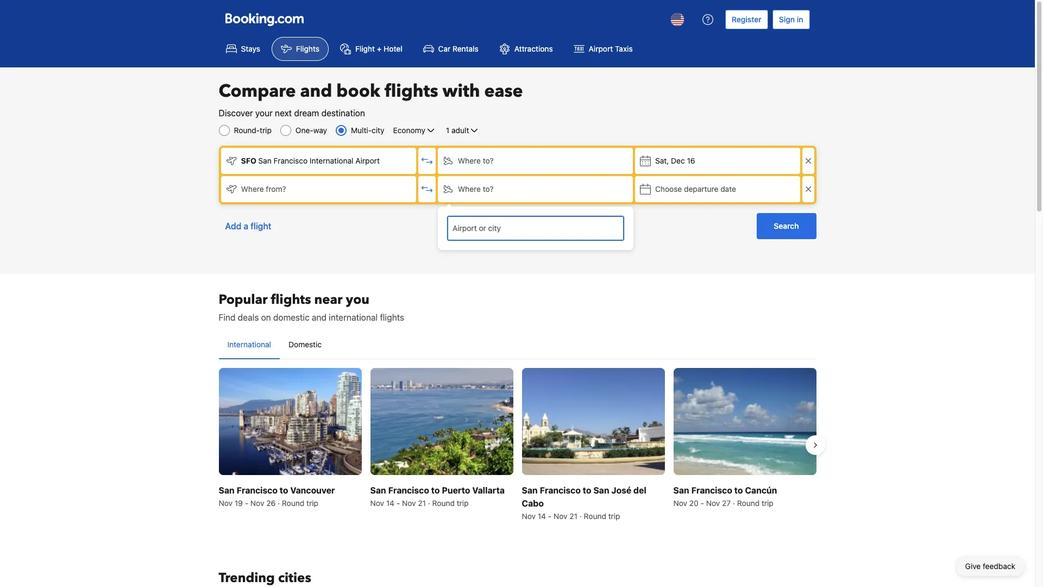 Task type: vqa. For each thing, say whether or not it's contained in the screenshot.
tab list containing International
yes



Task type: describe. For each thing, give the bounding box(es) containing it.
near
[[314, 291, 343, 309]]

feedback
[[983, 561, 1016, 571]]

round-trip
[[234, 126, 272, 135]]

- inside san francisco to san josé del cabo nov 14 - nov 21 · round trip
[[548, 512, 552, 521]]

popular
[[219, 291, 268, 309]]

a
[[244, 221, 248, 231]]

2 vertical spatial flights
[[380, 313, 404, 322]]

vallarta
[[473, 486, 505, 495]]

trip inside 'san francisco to puerto vallarta nov 14 - nov 21 · round trip'
[[457, 499, 469, 508]]

in
[[797, 15, 804, 24]]

26
[[266, 499, 276, 508]]

14 inside san francisco to san josé del cabo nov 14 - nov 21 · round trip
[[538, 512, 546, 521]]

stays
[[241, 44, 260, 53]]

- inside san francisco to vancouver nov 19 - nov 26 · round trip
[[245, 499, 248, 508]]

+
[[377, 44, 382, 53]]

where from?
[[241, 184, 286, 193]]

car rentals
[[438, 44, 479, 53]]

tab list containing international
[[219, 330, 817, 360]]

give feedback
[[966, 561, 1016, 571]]

attractions link
[[490, 37, 562, 61]]

where for sat, dec 16
[[458, 156, 481, 165]]

flights inside the 'compare and book flights with ease discover your next dream destination'
[[385, 79, 438, 103]]

multi-
[[351, 126, 372, 135]]

choose departure date button
[[635, 176, 800, 202]]

region containing san francisco to vancouver
[[210, 364, 825, 526]]

1 adult
[[446, 126, 469, 135]]

multi-city
[[351, 126, 385, 135]]

compare and book flights with ease discover your next dream destination
[[219, 79, 523, 118]]

car
[[438, 44, 451, 53]]

0 vertical spatial airport
[[589, 44, 613, 53]]

choose
[[656, 184, 682, 193]]

sign
[[779, 15, 795, 24]]

hotel
[[384, 44, 403, 53]]

Airport or city text field
[[452, 222, 620, 234]]

san francisco to vancouver nov 19 - nov 26 · round trip
[[219, 486, 335, 508]]

where for choose departure date
[[458, 184, 481, 193]]

dec
[[671, 156, 685, 165]]

search
[[774, 221, 799, 230]]

san francisco to cancún nov 20 - nov 27 · round trip
[[674, 486, 777, 508]]

search button
[[757, 213, 817, 239]]

trip down the your
[[260, 126, 272, 135]]

josé
[[612, 486, 632, 495]]

to? for choose departure date
[[483, 184, 494, 193]]

discover
[[219, 108, 253, 118]]

choose departure date
[[656, 184, 736, 193]]

date
[[721, 184, 736, 193]]

dream
[[294, 108, 319, 118]]

domestic
[[289, 340, 322, 349]]

cancún
[[745, 486, 777, 495]]

from?
[[266, 184, 286, 193]]

27
[[722, 499, 731, 508]]

16
[[687, 156, 696, 165]]

san for san francisco to cancún
[[674, 486, 690, 495]]

san francisco to san josé del cabo nov 14 - nov 21 · round trip
[[522, 486, 647, 521]]

car rentals link
[[414, 37, 488, 61]]

book
[[337, 79, 380, 103]]

19
[[235, 499, 243, 508]]

round inside san francisco to vancouver nov 19 - nov 26 · round trip
[[282, 499, 305, 508]]

san for san francisco to san josé del cabo
[[522, 486, 538, 495]]

francisco for san francisco to vancouver
[[237, 486, 278, 495]]

cabo
[[522, 499, 544, 508]]

- inside 'san francisco to puerto vallarta nov 14 - nov 21 · round trip'
[[397, 499, 400, 508]]

rentals
[[453, 44, 479, 53]]

where from? button
[[221, 176, 416, 202]]

destination
[[322, 108, 365, 118]]

to for vancouver
[[280, 486, 288, 495]]

and inside popular flights near you find deals on domestic and international flights
[[312, 313, 327, 322]]

way
[[313, 126, 327, 135]]

trip inside san francisco to cancún nov 20 - nov 27 · round trip
[[762, 499, 774, 508]]

give feedback button
[[957, 557, 1025, 576]]

san francisco to vancouver image
[[219, 368, 362, 475]]

sat,
[[656, 156, 669, 165]]

register
[[732, 15, 762, 24]]

0 vertical spatial international
[[310, 156, 354, 165]]

san for san francisco to vancouver
[[219, 486, 235, 495]]

airport taxis link
[[565, 37, 642, 61]]

compare
[[219, 79, 296, 103]]

flight
[[355, 44, 375, 53]]

sfo
[[241, 156, 256, 165]]

economy
[[393, 126, 426, 135]]

international inside button
[[227, 340, 271, 349]]

taxis
[[615, 44, 633, 53]]

20
[[690, 499, 699, 508]]

· inside 'san francisco to puerto vallarta nov 14 - nov 21 · round trip'
[[428, 499, 430, 508]]

14 inside 'san francisco to puerto vallarta nov 14 - nov 21 · round trip'
[[386, 499, 395, 508]]

you
[[346, 291, 370, 309]]

francisco for san francisco to cancún
[[692, 486, 733, 495]]

flights
[[296, 44, 320, 53]]

1
[[446, 126, 450, 135]]

trip inside san francisco to vancouver nov 19 - nov 26 · round trip
[[307, 499, 318, 508]]



Task type: locate. For each thing, give the bounding box(es) containing it.
1 horizontal spatial international
[[310, 156, 354, 165]]

one-way
[[296, 126, 327, 135]]

international up where from? popup button
[[310, 156, 354, 165]]

francisco up 27
[[692, 486, 733, 495]]

francisco inside san francisco to cancún nov 20 - nov 27 · round trip
[[692, 486, 733, 495]]

airport down multi-city
[[356, 156, 380, 165]]

attractions
[[515, 44, 553, 53]]

domestic
[[273, 313, 310, 322]]

to left josé
[[583, 486, 592, 495]]

san francisco to puerto vallarta image
[[370, 368, 513, 475]]

round-
[[234, 126, 260, 135]]

trip down josé
[[609, 512, 620, 521]]

0 horizontal spatial 14
[[386, 499, 395, 508]]

flights link
[[272, 37, 329, 61]]

stays link
[[217, 37, 270, 61]]

francisco for san francisco to puerto vallarta
[[388, 486, 429, 495]]

trip down puerto
[[457, 499, 469, 508]]

flights up economy
[[385, 79, 438, 103]]

vancouver
[[290, 486, 335, 495]]

add
[[225, 221, 241, 231]]

sfo san francisco international airport
[[241, 156, 380, 165]]

1 vertical spatial where to?
[[458, 184, 494, 193]]

to inside 'san francisco to puerto vallarta nov 14 - nov 21 · round trip'
[[431, 486, 440, 495]]

1 to? from the top
[[483, 156, 494, 165]]

international
[[310, 156, 354, 165], [227, 340, 271, 349]]

to inside san francisco to san josé del cabo nov 14 - nov 21 · round trip
[[583, 486, 592, 495]]

· inside san francisco to vancouver nov 19 - nov 26 · round trip
[[278, 499, 280, 508]]

to inside san francisco to cancún nov 20 - nov 27 · round trip
[[735, 486, 743, 495]]

airport taxis
[[589, 44, 633, 53]]

to?
[[483, 156, 494, 165], [483, 184, 494, 193]]

to left puerto
[[431, 486, 440, 495]]

popular flights near you find deals on domestic and international flights
[[219, 291, 404, 322]]

2 to? from the top
[[483, 184, 494, 193]]

register link
[[726, 10, 768, 29]]

francisco left puerto
[[388, 486, 429, 495]]

1 vertical spatial airport
[[356, 156, 380, 165]]

francisco inside san francisco to san josé del cabo nov 14 - nov 21 · round trip
[[540, 486, 581, 495]]

puerto
[[442, 486, 470, 495]]

region
[[210, 364, 825, 526]]

1 where to? button from the top
[[438, 148, 633, 174]]

and
[[300, 79, 332, 103], [312, 313, 327, 322]]

flight + hotel link
[[331, 37, 412, 61]]

to for san
[[583, 486, 592, 495]]

3 to from the left
[[583, 486, 592, 495]]

deals
[[238, 313, 259, 322]]

flight
[[251, 221, 272, 231]]

where to? button for choose
[[438, 176, 633, 202]]

adult
[[452, 126, 469, 135]]

1 vertical spatial flights
[[271, 291, 311, 309]]

0 vertical spatial and
[[300, 79, 332, 103]]

1 vertical spatial to?
[[483, 184, 494, 193]]

next
[[275, 108, 292, 118]]

to
[[280, 486, 288, 495], [431, 486, 440, 495], [583, 486, 592, 495], [735, 486, 743, 495]]

francisco for san francisco to san josé del cabo
[[540, 486, 581, 495]]

where to? for choose departure date
[[458, 184, 494, 193]]

your
[[255, 108, 273, 118]]

airport left taxis at the right
[[589, 44, 613, 53]]

1 vertical spatial 21
[[570, 512, 578, 521]]

· inside san francisco to cancún nov 20 - nov 27 · round trip
[[733, 499, 735, 508]]

to left vancouver
[[280, 486, 288, 495]]

city
[[372, 126, 385, 135]]

add a flight button
[[219, 213, 278, 239]]

sat, dec 16
[[656, 156, 696, 165]]

0 vertical spatial where to? button
[[438, 148, 633, 174]]

0 vertical spatial to?
[[483, 156, 494, 165]]

san inside san francisco to vancouver nov 19 - nov 26 · round trip
[[219, 486, 235, 495]]

san inside san francisco to cancún nov 20 - nov 27 · round trip
[[674, 486, 690, 495]]

trip down vancouver
[[307, 499, 318, 508]]

· inside san francisco to san josé del cabo nov 14 - nov 21 · round trip
[[580, 512, 582, 521]]

1 vertical spatial where to? button
[[438, 176, 633, 202]]

tab list
[[219, 330, 817, 360]]

4 to from the left
[[735, 486, 743, 495]]

0 horizontal spatial international
[[227, 340, 271, 349]]

san inside 'san francisco to puerto vallarta nov 14 - nov 21 · round trip'
[[370, 486, 386, 495]]

international button
[[219, 330, 280, 359]]

-
[[245, 499, 248, 508], [397, 499, 400, 508], [701, 499, 704, 508], [548, 512, 552, 521]]

round inside san francisco to san josé del cabo nov 14 - nov 21 · round trip
[[584, 512, 607, 521]]

departure
[[684, 184, 719, 193]]

francisco up from?
[[274, 156, 308, 165]]

trip down cancún
[[762, 499, 774, 508]]

one-
[[296, 126, 313, 135]]

where to? button for sat,
[[438, 148, 633, 174]]

del
[[634, 486, 647, 495]]

·
[[278, 499, 280, 508], [428, 499, 430, 508], [733, 499, 735, 508], [580, 512, 582, 521]]

booking.com logo image
[[225, 13, 304, 26], [225, 13, 304, 26]]

to for puerto
[[431, 486, 440, 495]]

to left cancún
[[735, 486, 743, 495]]

with
[[443, 79, 480, 103]]

where to? for sat, dec 16
[[458, 156, 494, 165]]

to inside san francisco to vancouver nov 19 - nov 26 · round trip
[[280, 486, 288, 495]]

san francisco to puerto vallarta nov 14 - nov 21 · round trip
[[370, 486, 505, 508]]

san
[[258, 156, 272, 165], [219, 486, 235, 495], [370, 486, 386, 495], [522, 486, 538, 495], [594, 486, 610, 495], [674, 486, 690, 495]]

francisco inside 'san francisco to puerto vallarta nov 14 - nov 21 · round trip'
[[388, 486, 429, 495]]

francisco inside san francisco to vancouver nov 19 - nov 26 · round trip
[[237, 486, 278, 495]]

0 horizontal spatial airport
[[356, 156, 380, 165]]

2 to from the left
[[431, 486, 440, 495]]

1 vertical spatial 14
[[538, 512, 546, 521]]

and down near
[[312, 313, 327, 322]]

2 where to? from the top
[[458, 184, 494, 193]]

trip inside san francisco to san josé del cabo nov 14 - nov 21 · round trip
[[609, 512, 620, 521]]

to for cancún
[[735, 486, 743, 495]]

flight + hotel
[[355, 44, 403, 53]]

to? for sat, dec 16
[[483, 156, 494, 165]]

find
[[219, 313, 236, 322]]

francisco
[[274, 156, 308, 165], [237, 486, 278, 495], [388, 486, 429, 495], [540, 486, 581, 495], [692, 486, 733, 495]]

san for san francisco to puerto vallarta
[[370, 486, 386, 495]]

round
[[282, 499, 305, 508], [432, 499, 455, 508], [737, 499, 760, 508], [584, 512, 607, 521]]

21
[[418, 499, 426, 508], [570, 512, 578, 521]]

flights right the international
[[380, 313, 404, 322]]

1 horizontal spatial 21
[[570, 512, 578, 521]]

sat, dec 16 button
[[635, 148, 800, 174]]

sign in link
[[773, 10, 810, 29]]

1 to from the left
[[280, 486, 288, 495]]

1 adult button
[[445, 124, 481, 137]]

21 inside 'san francisco to puerto vallarta nov 14 - nov 21 · round trip'
[[418, 499, 426, 508]]

give
[[966, 561, 981, 571]]

on
[[261, 313, 271, 322]]

ease
[[485, 79, 523, 103]]

2 where to? button from the top
[[438, 176, 633, 202]]

international down deals
[[227, 340, 271, 349]]

add a flight
[[225, 221, 272, 231]]

domestic button
[[280, 330, 331, 359]]

21 inside san francisco to san josé del cabo nov 14 - nov 21 · round trip
[[570, 512, 578, 521]]

1 horizontal spatial airport
[[589, 44, 613, 53]]

1 horizontal spatial 14
[[538, 512, 546, 521]]

round inside san francisco to cancún nov 20 - nov 27 · round trip
[[737, 499, 760, 508]]

francisco up the cabo
[[540, 486, 581, 495]]

1 where to? from the top
[[458, 156, 494, 165]]

and inside the 'compare and book flights with ease discover your next dream destination'
[[300, 79, 332, 103]]

where to?
[[458, 156, 494, 165], [458, 184, 494, 193]]

flights up domestic on the left of page
[[271, 291, 311, 309]]

international
[[329, 313, 378, 322]]

0 vertical spatial flights
[[385, 79, 438, 103]]

0 vertical spatial where to?
[[458, 156, 494, 165]]

0 vertical spatial 14
[[386, 499, 395, 508]]

sign in
[[779, 15, 804, 24]]

1 vertical spatial and
[[312, 313, 327, 322]]

nov
[[219, 499, 233, 508], [251, 499, 264, 508], [370, 499, 384, 508], [402, 499, 416, 508], [674, 499, 688, 508], [706, 499, 720, 508], [522, 512, 536, 521], [554, 512, 568, 521]]

0 vertical spatial 21
[[418, 499, 426, 508]]

san francisco to cancún image
[[674, 368, 817, 475]]

francisco up the 26
[[237, 486, 278, 495]]

- inside san francisco to cancún nov 20 - nov 27 · round trip
[[701, 499, 704, 508]]

san francisco to san josé del cabo image
[[522, 368, 665, 475]]

and up dream
[[300, 79, 332, 103]]

0 horizontal spatial 21
[[418, 499, 426, 508]]

trip
[[260, 126, 272, 135], [307, 499, 318, 508], [457, 499, 469, 508], [762, 499, 774, 508], [609, 512, 620, 521]]

1 vertical spatial international
[[227, 340, 271, 349]]

round inside 'san francisco to puerto vallarta nov 14 - nov 21 · round trip'
[[432, 499, 455, 508]]



